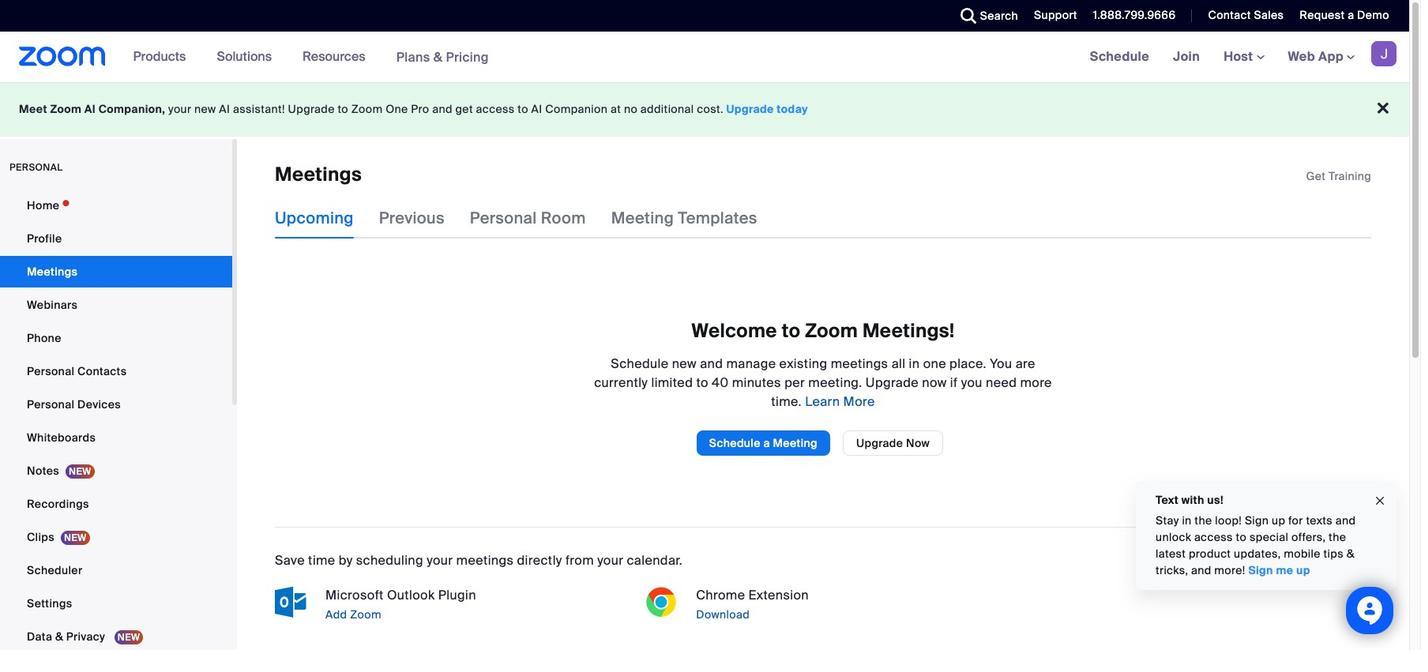 Task type: describe. For each thing, give the bounding box(es) containing it.
us!
[[1207, 493, 1223, 507]]

previous
[[379, 208, 445, 229]]

profile link
[[0, 223, 232, 254]]

per
[[784, 374, 805, 391]]

product information navigation
[[121, 32, 501, 83]]

demo
[[1357, 8, 1389, 22]]

minutes
[[732, 374, 781, 391]]

meeting inside 'tabs of meeting' tab list
[[611, 208, 674, 229]]

schedule for schedule new and manage existing meetings all in one place. you are currently limited to 40 minutes per meeting. upgrade now if you need more time.
[[611, 355, 669, 372]]

schedule new and manage existing meetings all in one place. you are currently limited to 40 minutes per meeting. upgrade now if you need more time.
[[594, 355, 1052, 410]]

support
[[1034, 8, 1077, 22]]

home link
[[0, 190, 232, 221]]

sales
[[1254, 8, 1284, 22]]

unlock
[[1156, 530, 1191, 544]]

solutions button
[[217, 32, 279, 82]]

home
[[27, 198, 59, 212]]

mobile
[[1284, 547, 1320, 561]]

learn more link
[[802, 393, 875, 410]]

to up existing
[[782, 319, 800, 343]]

personal for personal devices
[[27, 397, 75, 412]]

your for new
[[168, 102, 191, 116]]

to inside schedule new and manage existing meetings all in one place. you are currently limited to 40 minutes per meeting. upgrade now if you need more time.
[[696, 374, 708, 391]]

recordings
[[27, 497, 89, 511]]

to left companion in the left top of the page
[[518, 102, 528, 116]]

meetings link
[[0, 256, 232, 288]]

currently
[[594, 374, 648, 391]]

& for data & privacy
[[55, 630, 63, 644]]

3 ai from the left
[[531, 102, 542, 116]]

products
[[133, 48, 186, 65]]

personal
[[9, 161, 63, 174]]

schedule for schedule a meeting
[[709, 436, 760, 450]]

meetings for existing
[[831, 355, 888, 372]]

tricks,
[[1156, 563, 1188, 577]]

at
[[611, 102, 621, 116]]

recordings link
[[0, 488, 232, 520]]

cost.
[[697, 102, 723, 116]]

now
[[906, 436, 930, 450]]

40
[[712, 374, 729, 391]]

stay in the loop! sign up for texts and unlock access to special offers, the latest product updates, mobile tips & tricks, and more!
[[1156, 513, 1356, 577]]

more!
[[1214, 563, 1245, 577]]

need
[[986, 374, 1017, 391]]

room
[[541, 208, 586, 229]]

0 vertical spatial meetings
[[275, 162, 362, 186]]

meeting inside 'schedule a meeting' button
[[773, 436, 817, 450]]

directly
[[517, 552, 562, 569]]

outlook
[[387, 587, 435, 603]]

you
[[990, 355, 1012, 372]]

learn more
[[802, 393, 875, 410]]

and inside meet zoom ai companion, footer
[[432, 102, 452, 116]]

latest
[[1156, 547, 1186, 561]]

meetings for your
[[456, 552, 514, 569]]

meeting.
[[808, 374, 862, 391]]

extension
[[748, 587, 809, 603]]

time.
[[771, 393, 802, 410]]

notes link
[[0, 455, 232, 487]]

your for meetings
[[427, 552, 453, 569]]

loop!
[[1215, 513, 1242, 528]]

zoom right meet
[[50, 102, 82, 116]]

companion
[[545, 102, 608, 116]]

zoom left one at the left of page
[[351, 102, 383, 116]]

0 vertical spatial the
[[1195, 513, 1212, 528]]

schedule link
[[1078, 32, 1161, 82]]

sign inside "stay in the loop! sign up for texts and unlock access to special offers, the latest product updates, mobile tips & tricks, and more!"
[[1245, 513, 1269, 528]]

zoom inside microsoft outlook plugin add zoom
[[350, 607, 381, 621]]

upgrade down 'product information' navigation
[[288, 102, 335, 116]]

one
[[386, 102, 408, 116]]

save
[[275, 552, 305, 569]]

chrome extension download
[[696, 587, 809, 621]]

are
[[1016, 355, 1035, 372]]

app
[[1318, 48, 1344, 65]]

get
[[455, 102, 473, 116]]

join
[[1173, 48, 1200, 65]]

companion,
[[98, 102, 165, 116]]

access inside "stay in the loop! sign up for texts and unlock access to special offers, the latest product updates, mobile tips & tricks, and more!"
[[1194, 530, 1233, 544]]

contact sales
[[1208, 8, 1284, 22]]

text
[[1156, 493, 1179, 507]]

settings
[[27, 596, 72, 611]]

personal room
[[470, 208, 586, 229]]

manage
[[726, 355, 776, 372]]

upgrade now button
[[843, 430, 943, 456]]

clips
[[27, 530, 54, 544]]

for
[[1288, 513, 1303, 528]]

special
[[1249, 530, 1288, 544]]

templates
[[678, 208, 757, 229]]

meetings navigation
[[1078, 32, 1409, 83]]

1.888.799.9666
[[1093, 8, 1176, 22]]

stay
[[1156, 513, 1179, 528]]

in inside schedule new and manage existing meetings all in one place. you are currently limited to 40 minutes per meeting. upgrade now if you need more time.
[[909, 355, 920, 372]]

assistant!
[[233, 102, 285, 116]]

get training
[[1306, 169, 1371, 183]]

profile picture image
[[1371, 41, 1397, 66]]

get
[[1306, 169, 1326, 183]]

whiteboards link
[[0, 422, 232, 453]]

scheduler link
[[0, 554, 232, 586]]

updates,
[[1234, 547, 1281, 561]]

add
[[325, 607, 347, 621]]

new inside meet zoom ai companion, footer
[[194, 102, 216, 116]]

products button
[[133, 32, 193, 82]]

plans
[[396, 49, 430, 65]]

tabs of meeting tab list
[[275, 198, 783, 239]]

upgrade today link
[[726, 102, 808, 116]]

chrome
[[696, 587, 745, 603]]

1 vertical spatial sign
[[1248, 563, 1273, 577]]

plugin
[[438, 587, 476, 603]]

contacts
[[77, 364, 127, 378]]

sign me up
[[1248, 563, 1310, 577]]

upcoming
[[275, 208, 354, 229]]

resources button
[[303, 32, 373, 82]]

get training link
[[1306, 169, 1371, 183]]

to down resources dropdown button
[[338, 102, 348, 116]]

in inside "stay in the loop! sign up for texts and unlock access to special offers, the latest product updates, mobile tips & tricks, and more!"
[[1182, 513, 1192, 528]]



Task type: locate. For each thing, give the bounding box(es) containing it.
to inside "stay in the loop! sign up for texts and unlock access to special offers, the latest product updates, mobile tips & tricks, and more!"
[[1236, 530, 1247, 544]]

support link
[[1022, 0, 1081, 32], [1034, 8, 1077, 22]]

web app
[[1288, 48, 1344, 65]]

1 horizontal spatial the
[[1329, 530, 1346, 544]]

phone link
[[0, 322, 232, 354]]

upgrade down all
[[866, 374, 919, 391]]

2 vertical spatial schedule
[[709, 436, 760, 450]]

0 horizontal spatial the
[[1195, 513, 1212, 528]]

and inside schedule new and manage existing meetings all in one place. you are currently limited to 40 minutes per meeting. upgrade now if you need more time.
[[700, 355, 723, 372]]

1 horizontal spatial a
[[1348, 8, 1354, 22]]

0 vertical spatial personal
[[470, 208, 537, 229]]

the up tips
[[1329, 530, 1346, 544]]

upgrade inside button
[[856, 436, 903, 450]]

2 ai from the left
[[219, 102, 230, 116]]

1 vertical spatial &
[[1346, 547, 1355, 561]]

meetings up meeting. on the bottom of the page
[[831, 355, 888, 372]]

personal down phone
[[27, 364, 75, 378]]

microsoft outlook plugin add zoom
[[325, 587, 476, 621]]

search button
[[948, 0, 1022, 32]]

& inside personal menu menu
[[55, 630, 63, 644]]

you
[[961, 374, 982, 391]]

0 vertical spatial sign
[[1245, 513, 1269, 528]]

to left the 40
[[696, 374, 708, 391]]

your up plugin
[[427, 552, 453, 569]]

1 horizontal spatial new
[[672, 355, 697, 372]]

2 horizontal spatial &
[[1346, 547, 1355, 561]]

1 vertical spatial meetings
[[456, 552, 514, 569]]

0 vertical spatial up
[[1272, 513, 1285, 528]]

0 horizontal spatial new
[[194, 102, 216, 116]]

2 vertical spatial &
[[55, 630, 63, 644]]

no
[[624, 102, 638, 116]]

personal devices
[[27, 397, 121, 412]]

banner containing products
[[0, 32, 1409, 83]]

request
[[1300, 8, 1345, 22]]

data & privacy link
[[0, 621, 232, 650]]

personal menu menu
[[0, 190, 232, 650]]

2 horizontal spatial schedule
[[1090, 48, 1149, 65]]

1 vertical spatial new
[[672, 355, 697, 372]]

meetings!
[[862, 319, 954, 343]]

data
[[27, 630, 52, 644]]

download
[[696, 607, 750, 621]]

0 vertical spatial schedule
[[1090, 48, 1149, 65]]

0 horizontal spatial &
[[55, 630, 63, 644]]

personal inside 'tabs of meeting' tab list
[[470, 208, 537, 229]]

schedule down the 40
[[709, 436, 760, 450]]

webinars
[[27, 298, 78, 312]]

your inside meet zoom ai companion, footer
[[168, 102, 191, 116]]

your right companion,
[[168, 102, 191, 116]]

0 vertical spatial &
[[433, 49, 443, 65]]

texts
[[1306, 513, 1333, 528]]

1 horizontal spatial meetings
[[831, 355, 888, 372]]

0 vertical spatial a
[[1348, 8, 1354, 22]]

personal left room
[[470, 208, 537, 229]]

meetings up plugin
[[456, 552, 514, 569]]

1.888.799.9666 button up join
[[1081, 0, 1180, 32]]

scheduler
[[27, 563, 82, 577]]

sign
[[1245, 513, 1269, 528], [1248, 563, 1273, 577]]

up left for
[[1272, 513, 1285, 528]]

0 vertical spatial new
[[194, 102, 216, 116]]

download link
[[693, 605, 1001, 624]]

upgrade
[[288, 102, 335, 116], [726, 102, 774, 116], [866, 374, 919, 391], [856, 436, 903, 450]]

additional
[[640, 102, 694, 116]]

new left the assistant!
[[194, 102, 216, 116]]

personal up whiteboards
[[27, 397, 75, 412]]

schedule up "currently"
[[611, 355, 669, 372]]

& for plans & pricing
[[433, 49, 443, 65]]

0 horizontal spatial schedule
[[611, 355, 669, 372]]

1 vertical spatial up
[[1296, 563, 1310, 577]]

meet zoom ai companion, footer
[[0, 82, 1409, 137]]

1 vertical spatial schedule
[[611, 355, 669, 372]]

new
[[194, 102, 216, 116], [672, 355, 697, 372]]

meeting
[[611, 208, 674, 229], [773, 436, 817, 450]]

tips
[[1323, 547, 1344, 561]]

and up the 40
[[700, 355, 723, 372]]

in right all
[[909, 355, 920, 372]]

upgrade now
[[856, 436, 930, 450]]

a for schedule
[[763, 436, 770, 450]]

one
[[923, 355, 946, 372]]

&
[[433, 49, 443, 65], [1346, 547, 1355, 561], [55, 630, 63, 644]]

0 vertical spatial meetings
[[831, 355, 888, 372]]

0 vertical spatial in
[[909, 355, 920, 372]]

schedule a meeting
[[709, 436, 817, 450]]

new up limited
[[672, 355, 697, 372]]

1 horizontal spatial up
[[1296, 563, 1310, 577]]

and down the product
[[1191, 563, 1211, 577]]

ai left the assistant!
[[219, 102, 230, 116]]

schedule down 1.888.799.9666
[[1090, 48, 1149, 65]]

the down with
[[1195, 513, 1212, 528]]

0 vertical spatial meeting
[[611, 208, 674, 229]]

a for request
[[1348, 8, 1354, 22]]

access up the product
[[1194, 530, 1233, 544]]

clips link
[[0, 521, 232, 553]]

sign up the special
[[1245, 513, 1269, 528]]

1 vertical spatial personal
[[27, 364, 75, 378]]

0 horizontal spatial access
[[476, 102, 515, 116]]

meeting left templates
[[611, 208, 674, 229]]

1.888.799.9666 button
[[1081, 0, 1180, 32], [1093, 8, 1176, 22]]

in right stay
[[1182, 513, 1192, 528]]

sign me up link
[[1248, 563, 1310, 577]]

zoom down microsoft
[[350, 607, 381, 621]]

zoom
[[50, 102, 82, 116], [351, 102, 383, 116], [805, 319, 858, 343], [350, 607, 381, 621]]

close image
[[1374, 492, 1386, 510]]

access inside meet zoom ai companion, footer
[[476, 102, 515, 116]]

calendar.
[[627, 552, 683, 569]]

0 horizontal spatial meetings
[[456, 552, 514, 569]]

schedule inside 'link'
[[1090, 48, 1149, 65]]

meetings inside schedule new and manage existing meetings all in one place. you are currently limited to 40 minutes per meeting. upgrade now if you need more time.
[[831, 355, 888, 372]]

meet
[[19, 102, 47, 116]]

1 vertical spatial meetings
[[27, 265, 78, 279]]

and right texts
[[1336, 513, 1356, 528]]

today
[[777, 102, 808, 116]]

2 horizontal spatial your
[[597, 552, 623, 569]]

scheduling
[[356, 552, 423, 569]]

access right get
[[476, 102, 515, 116]]

devices
[[77, 397, 121, 412]]

web
[[1288, 48, 1315, 65]]

1 vertical spatial the
[[1329, 530, 1346, 544]]

pro
[[411, 102, 429, 116]]

place.
[[950, 355, 987, 372]]

personal contacts
[[27, 364, 127, 378]]

search
[[980, 9, 1018, 23]]

schedule inside button
[[709, 436, 760, 450]]

schedule inside schedule new and manage existing meetings all in one place. you are currently limited to 40 minutes per meeting. upgrade now if you need more time.
[[611, 355, 669, 372]]

meetings up 'webinars'
[[27, 265, 78, 279]]

0 horizontal spatial up
[[1272, 513, 1285, 528]]

in
[[909, 355, 920, 372], [1182, 513, 1192, 528]]

1 horizontal spatial meetings
[[275, 162, 362, 186]]

1 horizontal spatial &
[[433, 49, 443, 65]]

learn
[[805, 393, 840, 410]]

upgrade left now
[[856, 436, 903, 450]]

settings link
[[0, 588, 232, 619]]

& inside "stay in the loop! sign up for texts and unlock access to special offers, the latest product updates, mobile tips & tricks, and more!"
[[1346, 547, 1355, 561]]

welcome to zoom meetings!
[[692, 319, 954, 343]]

2 horizontal spatial ai
[[531, 102, 542, 116]]

1 horizontal spatial ai
[[219, 102, 230, 116]]

profile
[[27, 231, 62, 246]]

0 horizontal spatial meetings
[[27, 265, 78, 279]]

& inside 'product information' navigation
[[433, 49, 443, 65]]

zoom logo image
[[19, 47, 106, 66]]

1 horizontal spatial meeting
[[773, 436, 817, 450]]

0 horizontal spatial in
[[909, 355, 920, 372]]

product
[[1189, 547, 1231, 561]]

meetings up upcoming
[[275, 162, 362, 186]]

join link
[[1161, 32, 1212, 82]]

& right plans
[[433, 49, 443, 65]]

notes
[[27, 464, 59, 478]]

1 vertical spatial meeting
[[773, 436, 817, 450]]

text with us!
[[1156, 493, 1223, 507]]

ai left companion,
[[84, 102, 96, 116]]

a left 'demo'
[[1348, 8, 1354, 22]]

a inside button
[[763, 436, 770, 450]]

0 vertical spatial access
[[476, 102, 515, 116]]

0 horizontal spatial ai
[[84, 102, 96, 116]]

from
[[565, 552, 594, 569]]

banner
[[0, 32, 1409, 83]]

and left get
[[432, 102, 452, 116]]

up inside "stay in the loop! sign up for texts and unlock access to special offers, the latest product updates, mobile tips & tricks, and more!"
[[1272, 513, 1285, 528]]

your right from
[[597, 552, 623, 569]]

meeting templates
[[611, 208, 757, 229]]

whiteboards
[[27, 430, 96, 445]]

2 vertical spatial personal
[[27, 397, 75, 412]]

1 horizontal spatial in
[[1182, 513, 1192, 528]]

0 horizontal spatial your
[[168, 102, 191, 116]]

1 horizontal spatial access
[[1194, 530, 1233, 544]]

sign down updates,
[[1248, 563, 1273, 577]]

with
[[1181, 493, 1204, 507]]

more
[[1020, 374, 1052, 391]]

1 vertical spatial access
[[1194, 530, 1233, 544]]

more
[[843, 393, 875, 410]]

to
[[338, 102, 348, 116], [518, 102, 528, 116], [782, 319, 800, 343], [696, 374, 708, 391], [1236, 530, 1247, 544]]

up down mobile
[[1296, 563, 1310, 577]]

1 horizontal spatial your
[[427, 552, 453, 569]]

& right the data
[[55, 630, 63, 644]]

a down minutes
[[763, 436, 770, 450]]

1 horizontal spatial schedule
[[709, 436, 760, 450]]

upgrade right cost.
[[726, 102, 774, 116]]

new inside schedule new and manage existing meetings all in one place. you are currently limited to 40 minutes per meeting. upgrade now if you need more time.
[[672, 355, 697, 372]]

personal contacts link
[[0, 355, 232, 387]]

0 horizontal spatial a
[[763, 436, 770, 450]]

meetings inside personal menu menu
[[27, 265, 78, 279]]

time
[[308, 552, 335, 569]]

1 ai from the left
[[84, 102, 96, 116]]

pricing
[[446, 49, 489, 65]]

zoom up existing
[[805, 319, 858, 343]]

meeting down time.
[[773, 436, 817, 450]]

microsoft
[[325, 587, 384, 603]]

existing
[[779, 355, 827, 372]]

schedule for schedule
[[1090, 48, 1149, 65]]

upgrade inside schedule new and manage existing meetings all in one place. you are currently limited to 40 minutes per meeting. upgrade now if you need more time.
[[866, 374, 919, 391]]

personal for personal room
[[470, 208, 537, 229]]

training
[[1329, 169, 1371, 183]]

ai left companion in the left top of the page
[[531, 102, 542, 116]]

limited
[[651, 374, 693, 391]]

by
[[339, 552, 353, 569]]

0 horizontal spatial meeting
[[611, 208, 674, 229]]

1 vertical spatial a
[[763, 436, 770, 450]]

data & privacy
[[27, 630, 108, 644]]

& right tips
[[1346, 547, 1355, 561]]

1.888.799.9666 button up schedule 'link'
[[1093, 8, 1176, 22]]

personal for personal contacts
[[27, 364, 75, 378]]

1 vertical spatial in
[[1182, 513, 1192, 528]]

to down the loop!
[[1236, 530, 1247, 544]]

webinars link
[[0, 289, 232, 321]]



Task type: vqa. For each thing, say whether or not it's contained in the screenshot.
application
no



